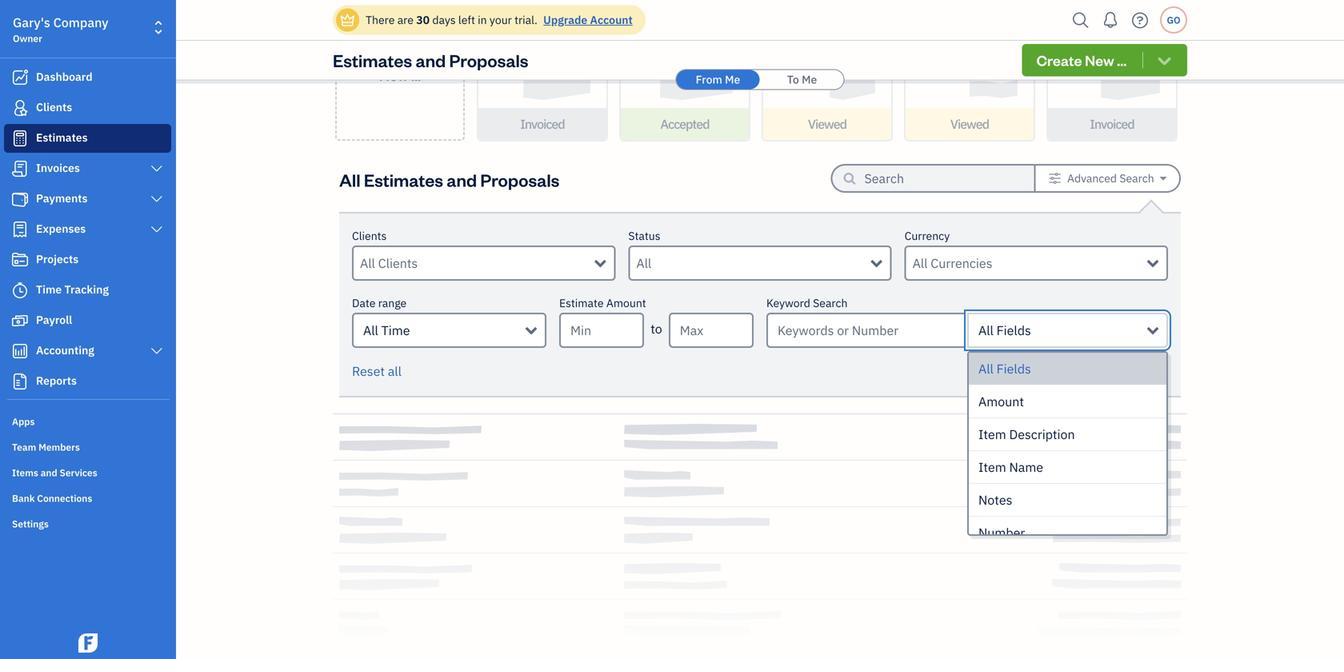 Task type: locate. For each thing, give the bounding box(es) containing it.
accounting
[[36, 343, 94, 358]]

your
[[490, 12, 512, 27]]

chevron large down image
[[149, 193, 164, 206], [149, 223, 164, 236]]

crown image
[[339, 12, 356, 28]]

1 vertical spatial and
[[447, 168, 477, 191]]

gary's
[[13, 14, 50, 31]]

from me link
[[677, 70, 760, 89]]

time
[[36, 282, 62, 297], [382, 322, 410, 339]]

0 vertical spatial chevron large down image
[[149, 193, 164, 206]]

item description
[[979, 426, 1075, 443]]

amount up estimate amount minimum text box
[[607, 296, 646, 311]]

1 horizontal spatial create
[[1037, 51, 1083, 70]]

chevron large down image for expenses
[[149, 223, 164, 236]]

fields
[[997, 322, 1032, 339], [997, 361, 1032, 377]]

left
[[459, 12, 475, 27]]

all fields for list box containing all fields
[[979, 361, 1032, 377]]

0 horizontal spatial viewed
[[808, 116, 847, 132]]

0 vertical spatial search
[[1120, 171, 1155, 186]]

me right to
[[802, 72, 817, 87]]

me inside "link"
[[725, 72, 741, 87]]

new down the 'are'
[[379, 65, 409, 84]]

create down search icon
[[1037, 51, 1083, 70]]

create down the 'are'
[[377, 46, 423, 65]]

1 horizontal spatial viewed
[[951, 116, 989, 132]]

1 horizontal spatial and
[[416, 49, 446, 71]]

2 me from the left
[[802, 72, 817, 87]]

upgrade account link
[[540, 12, 633, 27]]

1 chevron large down image from the top
[[149, 162, 164, 175]]

chevron large down image down payroll link at the left of page
[[149, 345, 164, 358]]

chevron large down image up the payments link
[[149, 162, 164, 175]]

new
[[1085, 51, 1115, 70], [379, 65, 409, 84]]

item up item name in the bottom of the page
[[979, 426, 1007, 443]]

1 horizontal spatial clients
[[352, 229, 387, 243]]

chevron large down image inside invoices link
[[149, 162, 164, 175]]

dashboard link
[[4, 63, 171, 92]]

estimate
[[559, 296, 604, 311]]

1 horizontal spatial create new …
[[1037, 51, 1127, 70]]

amount inside option
[[979, 393, 1024, 410]]

1 horizontal spatial search
[[1120, 171, 1155, 186]]

0 horizontal spatial clients
[[36, 100, 72, 114]]

description
[[1010, 426, 1075, 443]]

1 chevron large down image from the top
[[149, 193, 164, 206]]

create new … down search icon
[[1037, 51, 1127, 70]]

2 fields from the top
[[997, 361, 1032, 377]]

new inside create new …
[[379, 65, 409, 84]]

2 viewed from the left
[[951, 116, 989, 132]]

all fields
[[979, 322, 1032, 339], [979, 361, 1032, 377]]

account
[[590, 12, 633, 27]]

list box
[[969, 353, 1167, 550]]

1 vertical spatial chevron large down image
[[149, 223, 164, 236]]

create
[[377, 46, 423, 65], [1037, 51, 1083, 70]]

all fields down all currencies 'search box'
[[979, 322, 1032, 339]]

0 vertical spatial time
[[36, 282, 62, 297]]

chevron large down image up "expenses" link
[[149, 193, 164, 206]]

notifications image
[[1098, 4, 1124, 36]]

clients inside main element
[[36, 100, 72, 114]]

all
[[339, 168, 361, 191], [363, 322, 378, 339], [979, 322, 994, 339], [979, 361, 994, 377]]

Keyword Search text field
[[767, 313, 968, 348]]

all fields inside option
[[979, 361, 1032, 377]]

currency
[[905, 229, 950, 243]]

0 vertical spatial and
[[416, 49, 446, 71]]

all fields up 'item description'
[[979, 361, 1032, 377]]

time inside all time dropdown button
[[382, 322, 410, 339]]

1 vertical spatial time
[[382, 322, 410, 339]]

go to help image
[[1128, 8, 1153, 32]]

item inside the item name option
[[979, 459, 1007, 476]]

0 horizontal spatial search
[[813, 296, 848, 311]]

search for advanced search
[[1120, 171, 1155, 186]]

0 vertical spatial chevron large down image
[[149, 162, 164, 175]]

fields inside option
[[997, 361, 1032, 377]]

clients
[[36, 100, 72, 114], [352, 229, 387, 243]]

payroll link
[[4, 307, 171, 335]]

0 vertical spatial clients
[[36, 100, 72, 114]]

all time
[[363, 322, 410, 339]]

All Clients search field
[[360, 254, 595, 273]]

chevron large down image inside accounting link
[[149, 345, 164, 358]]

item description option
[[969, 419, 1167, 451]]

in
[[478, 12, 487, 27]]

item name option
[[969, 451, 1167, 484]]

… down notifications image
[[1118, 51, 1127, 70]]

Search text field
[[865, 166, 1009, 191]]

there
[[366, 12, 395, 27]]

0 vertical spatial amount
[[607, 296, 646, 311]]

item inside the item description option
[[979, 426, 1007, 443]]

item up notes
[[979, 459, 1007, 476]]

1 horizontal spatial invoiced
[[1090, 116, 1135, 132]]

0 vertical spatial estimates
[[333, 49, 412, 71]]

0 vertical spatial item
[[979, 426, 1007, 443]]

search right keyword
[[813, 296, 848, 311]]

accounting link
[[4, 337, 171, 366]]

item name
[[979, 459, 1044, 476]]

me
[[725, 72, 741, 87], [802, 72, 817, 87]]

1 fields from the top
[[997, 322, 1032, 339]]

team members
[[12, 441, 80, 454]]

estimates
[[333, 49, 412, 71], [36, 130, 88, 145], [364, 168, 443, 191]]

create new …
[[377, 46, 423, 84], [1037, 51, 1127, 70]]

create new … button
[[335, 0, 465, 141], [1023, 44, 1188, 76]]

all fields inside field
[[979, 322, 1032, 339]]

proposals
[[449, 49, 529, 71], [481, 168, 560, 191]]

freshbooks image
[[75, 634, 101, 653]]

1 vertical spatial chevron large down image
[[149, 345, 164, 358]]

viewed
[[808, 116, 847, 132], [951, 116, 989, 132]]

1 horizontal spatial me
[[802, 72, 817, 87]]

item
[[979, 426, 1007, 443], [979, 459, 1007, 476]]

to
[[651, 321, 663, 337]]

1 all fields from the top
[[979, 322, 1032, 339]]

0 vertical spatial all fields
[[979, 322, 1032, 339]]

all fields for all fields field
[[979, 322, 1032, 339]]

notes option
[[969, 484, 1167, 517]]

members
[[38, 441, 80, 454]]

all fields option
[[969, 353, 1167, 386]]

0 horizontal spatial and
[[41, 467, 57, 479]]

1 vertical spatial all fields
[[979, 361, 1032, 377]]

new down notifications image
[[1085, 51, 1115, 70]]

company
[[53, 14, 108, 31]]

viewed up search text box
[[951, 116, 989, 132]]

search inside dropdown button
[[1120, 171, 1155, 186]]

1 me from the left
[[725, 72, 741, 87]]

2 chevron large down image from the top
[[149, 345, 164, 358]]

payroll
[[36, 313, 72, 327]]

create for the leftmost create new … dropdown button
[[377, 46, 423, 65]]

2 chevron large down image from the top
[[149, 223, 164, 236]]

all time button
[[352, 313, 547, 348]]

time down range
[[382, 322, 410, 339]]

Keyword Search field
[[968, 313, 1169, 348]]

amount
[[607, 296, 646, 311], [979, 393, 1024, 410]]

dashboard image
[[10, 70, 30, 86]]

invoiced
[[520, 116, 565, 132], [1090, 116, 1135, 132]]

1 vertical spatial item
[[979, 459, 1007, 476]]

time tracking link
[[4, 276, 171, 305]]

viewed down to me link at top right
[[808, 116, 847, 132]]

1 vertical spatial fields
[[997, 361, 1032, 377]]

chevron large down image for invoices
[[149, 162, 164, 175]]

me right from
[[725, 72, 741, 87]]

projects link
[[4, 246, 171, 275]]

0 horizontal spatial time
[[36, 282, 62, 297]]

go
[[1167, 14, 1181, 26]]

clients down dashboard at left top
[[36, 100, 72, 114]]

fields up "amount" option
[[997, 361, 1032, 377]]

0 vertical spatial fields
[[997, 322, 1032, 339]]

and
[[416, 49, 446, 71], [447, 168, 477, 191], [41, 467, 57, 479]]

1 vertical spatial search
[[813, 296, 848, 311]]

time right the 'timer' image at left
[[36, 282, 62, 297]]

2 vertical spatial estimates
[[364, 168, 443, 191]]

2 vertical spatial and
[[41, 467, 57, 479]]

estimates and proposals
[[333, 49, 529, 71]]

items and services link
[[4, 460, 171, 484]]

new for create new … dropdown button to the right
[[1085, 51, 1115, 70]]

1 item from the top
[[979, 426, 1007, 443]]

1 horizontal spatial time
[[382, 322, 410, 339]]

2 invoiced from the left
[[1090, 116, 1135, 132]]

1 vertical spatial estimates
[[36, 130, 88, 145]]

search
[[1120, 171, 1155, 186], [813, 296, 848, 311]]

chevron large down image
[[149, 162, 164, 175], [149, 345, 164, 358]]

1 horizontal spatial new
[[1085, 51, 1115, 70]]

0 horizontal spatial new
[[379, 65, 409, 84]]

chevron large down image inside the payments link
[[149, 193, 164, 206]]

2 item from the top
[[979, 459, 1007, 476]]

dashboard
[[36, 69, 93, 84]]

bank connections
[[12, 492, 92, 505]]

caretdown image
[[1161, 172, 1167, 185]]

… down 30
[[411, 65, 421, 84]]

1 horizontal spatial amount
[[979, 393, 1024, 410]]

0 horizontal spatial create
[[377, 46, 423, 65]]

and inside main element
[[41, 467, 57, 479]]

2 all fields from the top
[[979, 361, 1032, 377]]

create new … down the 'are'
[[377, 46, 423, 84]]

date range
[[352, 296, 407, 311]]

amount up 'item description'
[[979, 393, 1024, 410]]

chevron large down image up projects 'link' at the top left
[[149, 223, 164, 236]]

to
[[787, 72, 799, 87]]

to me link
[[761, 70, 844, 89]]

notes
[[979, 492, 1013, 509]]

time inside time tracking link
[[36, 282, 62, 297]]

1 vertical spatial amount
[[979, 393, 1024, 410]]

estimate image
[[10, 130, 30, 146]]

0 horizontal spatial invoiced
[[520, 116, 565, 132]]

…
[[1118, 51, 1127, 70], [411, 65, 421, 84]]

0 horizontal spatial me
[[725, 72, 741, 87]]

estimates inside main element
[[36, 130, 88, 145]]

clients up date
[[352, 229, 387, 243]]

fields inside field
[[997, 322, 1032, 339]]

item for item name
[[979, 459, 1007, 476]]

fields up all fields option at the bottom
[[997, 322, 1032, 339]]

advanced search
[[1068, 171, 1155, 186]]

tracking
[[64, 282, 109, 297]]

1 horizontal spatial …
[[1118, 51, 1127, 70]]

search left caretdown image
[[1120, 171, 1155, 186]]



Task type: describe. For each thing, give the bounding box(es) containing it.
go button
[[1161, 6, 1188, 34]]

search for keyword search
[[813, 296, 848, 311]]

bank connections link
[[4, 486, 171, 510]]

apps link
[[4, 409, 171, 433]]

upgrade
[[544, 12, 588, 27]]

services
[[60, 467, 97, 479]]

new for the leftmost create new … dropdown button
[[379, 65, 409, 84]]

expense image
[[10, 222, 30, 238]]

reset
[[352, 363, 385, 380]]

list box containing all fields
[[969, 353, 1167, 550]]

amount option
[[969, 386, 1167, 419]]

status
[[629, 229, 661, 243]]

estimates link
[[4, 124, 171, 153]]

1 vertical spatial proposals
[[481, 168, 560, 191]]

and for services
[[41, 467, 57, 479]]

range
[[378, 296, 407, 311]]

are
[[398, 12, 414, 27]]

advanced search button
[[1036, 166, 1180, 191]]

estimates for estimates and proposals
[[333, 49, 412, 71]]

main element
[[0, 0, 216, 660]]

apps
[[12, 415, 35, 428]]

and for proposals
[[416, 49, 446, 71]]

number option
[[969, 517, 1167, 550]]

estimate amount
[[559, 296, 646, 311]]

estimates for estimates
[[36, 130, 88, 145]]

connections
[[37, 492, 92, 505]]

all estimates and proposals
[[339, 168, 560, 191]]

project image
[[10, 252, 30, 268]]

keyword search
[[767, 296, 848, 311]]

clients link
[[4, 94, 171, 122]]

payments link
[[4, 185, 171, 214]]

1 vertical spatial clients
[[352, 229, 387, 243]]

create for create new … dropdown button to the right
[[1037, 51, 1083, 70]]

All Currencies search field
[[913, 254, 1148, 273]]

Estimate Amount Maximum text field
[[669, 313, 754, 348]]

30
[[416, 12, 430, 27]]

timer image
[[10, 283, 30, 299]]

all
[[388, 363, 402, 380]]

chevrondown image
[[1156, 52, 1174, 68]]

there are 30 days left in your trial. upgrade account
[[366, 12, 633, 27]]

to me
[[787, 72, 817, 87]]

settings
[[12, 518, 49, 531]]

reset all
[[352, 363, 402, 380]]

0 horizontal spatial create new …
[[377, 46, 423, 84]]

reports link
[[4, 367, 171, 396]]

0 horizontal spatial create new … button
[[335, 0, 465, 141]]

gary's company owner
[[13, 14, 108, 45]]

settings link
[[4, 511, 171, 535]]

date
[[352, 296, 376, 311]]

all inside field
[[979, 322, 994, 339]]

settings image
[[1049, 172, 1062, 185]]

0 horizontal spatial …
[[411, 65, 421, 84]]

0 vertical spatial proposals
[[449, 49, 529, 71]]

1 invoiced from the left
[[520, 116, 565, 132]]

invoices link
[[4, 154, 171, 183]]

advanced
[[1068, 171, 1117, 186]]

number
[[979, 525, 1026, 541]]

reset all button
[[352, 362, 402, 381]]

me for to me
[[802, 72, 817, 87]]

search image
[[1069, 8, 1094, 32]]

team members link
[[4, 435, 171, 459]]

projects
[[36, 252, 79, 267]]

reports
[[36, 373, 77, 388]]

team
[[12, 441, 36, 454]]

items and services
[[12, 467, 97, 479]]

expenses link
[[4, 215, 171, 244]]

invoice image
[[10, 161, 30, 177]]

Estimate Amount Minimum text field
[[559, 313, 645, 348]]

invoices
[[36, 160, 80, 175]]

accepted
[[661, 116, 710, 132]]

days
[[432, 12, 456, 27]]

chart image
[[10, 343, 30, 359]]

All search field
[[637, 254, 871, 273]]

money image
[[10, 313, 30, 329]]

report image
[[10, 374, 30, 390]]

keyword
[[767, 296, 811, 311]]

payment image
[[10, 191, 30, 207]]

bank
[[12, 492, 35, 505]]

from
[[696, 72, 723, 87]]

1 viewed from the left
[[808, 116, 847, 132]]

1 horizontal spatial create new … button
[[1023, 44, 1188, 76]]

client image
[[10, 100, 30, 116]]

chevron large down image for accounting
[[149, 345, 164, 358]]

chevron large down image for payments
[[149, 193, 164, 206]]

all inside dropdown button
[[363, 322, 378, 339]]

all inside option
[[979, 361, 994, 377]]

owner
[[13, 32, 42, 45]]

item for item description
[[979, 426, 1007, 443]]

me for from me
[[725, 72, 741, 87]]

2 horizontal spatial and
[[447, 168, 477, 191]]

expenses
[[36, 221, 86, 236]]

0 horizontal spatial amount
[[607, 296, 646, 311]]

from me
[[696, 72, 741, 87]]

name
[[1010, 459, 1044, 476]]

trial.
[[515, 12, 538, 27]]

payments
[[36, 191, 88, 206]]

items
[[12, 467, 38, 479]]

time tracking
[[36, 282, 109, 297]]



Task type: vqa. For each thing, say whether or not it's contained in the screenshot.
All Fields inside the Keyword Search Field
yes



